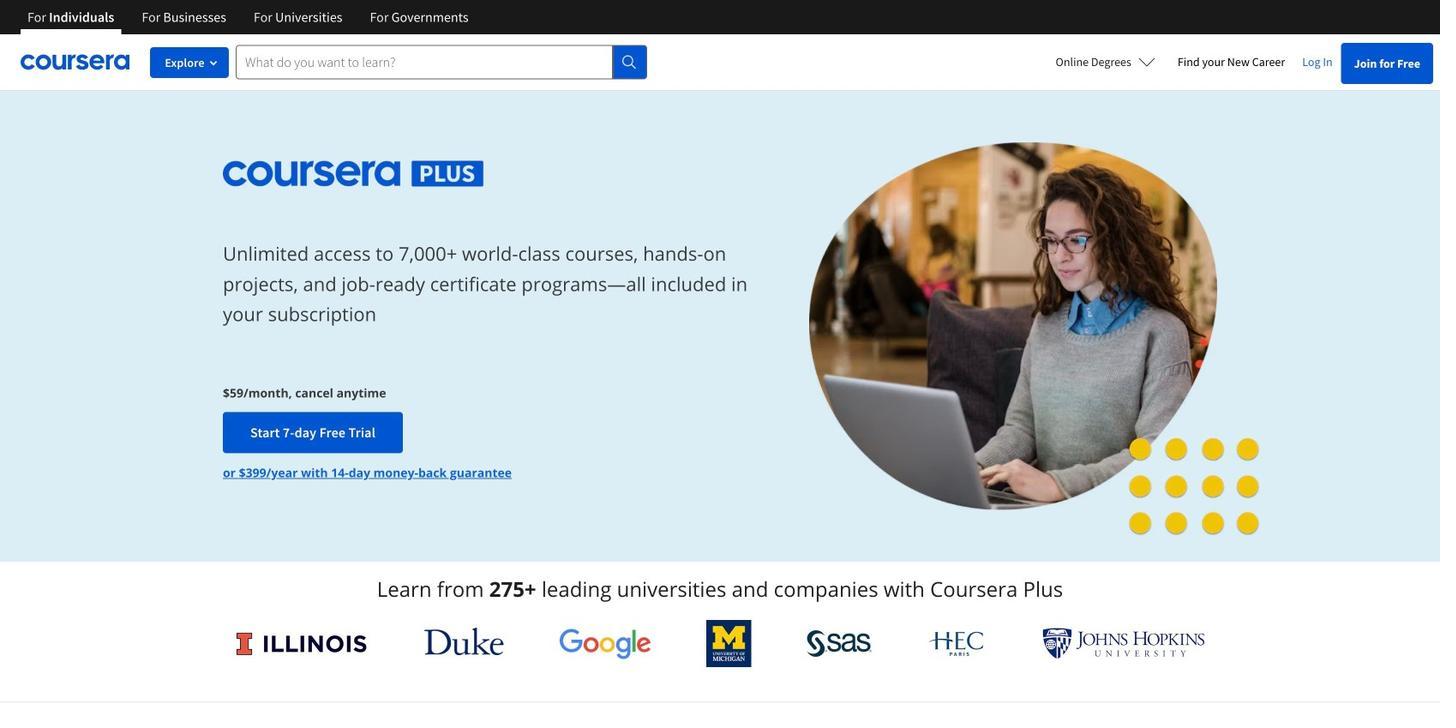 Task type: locate. For each thing, give the bounding box(es) containing it.
banner navigation
[[14, 0, 483, 34]]

sas image
[[807, 630, 873, 657]]

coursera plus image
[[223, 161, 484, 187]]

university of michigan image
[[707, 620, 752, 667]]

None search field
[[236, 45, 648, 79]]

university of illinois at urbana-champaign image
[[235, 630, 369, 657]]



Task type: vqa. For each thing, say whether or not it's contained in the screenshot.
the Coursera image
yes



Task type: describe. For each thing, give the bounding box(es) containing it.
What do you want to learn? text field
[[236, 45, 613, 79]]

google image
[[559, 628, 652, 660]]

hec paris image
[[928, 626, 988, 661]]

coursera image
[[21, 48, 130, 76]]

duke university image
[[424, 628, 504, 655]]

johns hopkins university image
[[1043, 628, 1206, 660]]



